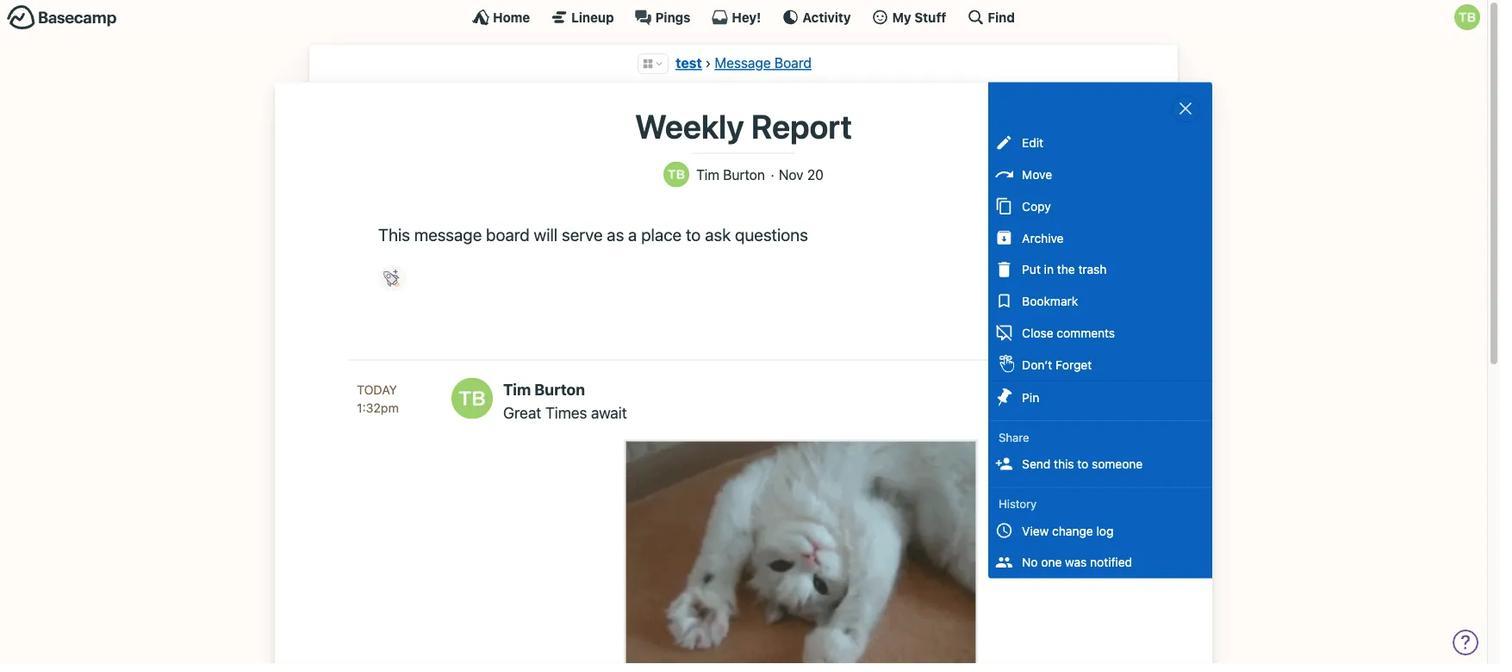 Task type: locate. For each thing, give the bounding box(es) containing it.
to right this at right
[[1077, 457, 1089, 471]]

find
[[988, 9, 1015, 25]]

send this to someone link
[[988, 448, 1212, 480]]

message
[[715, 55, 771, 71]]

0 vertical spatial to
[[686, 225, 701, 244]]

to inside share send this to someone
[[1077, 457, 1089, 471]]

no one was notified
[[1022, 555, 1132, 570]]

burton
[[723, 166, 765, 183], [535, 380, 585, 399]]

to left ask
[[686, 225, 701, 244]]

1 vertical spatial to
[[1077, 457, 1089, 471]]

0 horizontal spatial burton
[[535, 380, 585, 399]]

someone
[[1092, 457, 1143, 471]]

burton up great times await
[[535, 380, 585, 399]]

my stuff button
[[872, 9, 946, 26]]

edit link
[[988, 127, 1212, 159]]

questions
[[735, 225, 808, 244]]

history
[[999, 497, 1037, 511]]

tim burton
[[696, 166, 765, 183], [503, 380, 585, 399]]

0 horizontal spatial tim
[[503, 380, 531, 399]]

one
[[1041, 555, 1062, 570]]

archive link
[[988, 222, 1212, 254]]

this
[[1054, 457, 1074, 471]]

board
[[775, 55, 812, 71]]

burton left nov
[[723, 166, 765, 183]]

tim
[[696, 166, 720, 183], [503, 380, 531, 399]]

this message board will serve as a place to ask questions
[[378, 225, 808, 244]]

today link
[[357, 380, 434, 399]]

await
[[591, 403, 627, 422]]

message
[[414, 225, 482, 244]]

don't
[[1022, 358, 1052, 372]]

tim burton down weekly report
[[696, 166, 765, 183]]

move link
[[988, 159, 1212, 190]]

2 horizontal spatial tim burton image
[[1455, 4, 1480, 30]]

great times await
[[503, 403, 627, 422]]

lineup link
[[551, 9, 614, 26]]

view
[[1022, 524, 1049, 538]]

my
[[892, 9, 911, 25]]

home
[[493, 9, 530, 25]]

share send this to someone
[[999, 430, 1143, 471]]

times
[[545, 403, 587, 422]]

don't forget link
[[988, 349, 1212, 381]]

0 vertical spatial tim burton image
[[1455, 4, 1480, 30]]

tim up great
[[503, 380, 531, 399]]

as
[[607, 225, 624, 244]]

1 horizontal spatial tim burton
[[696, 166, 765, 183]]

main element
[[0, 0, 1487, 34]]

share
[[999, 430, 1029, 444]]

place
[[641, 225, 682, 244]]

stuff
[[915, 9, 946, 25]]

this
[[378, 225, 410, 244]]

1 vertical spatial tim burton
[[503, 380, 585, 399]]

today 1:32pm
[[357, 382, 399, 415]]

home link
[[472, 9, 530, 26]]

1 horizontal spatial to
[[1077, 457, 1089, 471]]

1 vertical spatial burton
[[535, 380, 585, 399]]

today element
[[357, 380, 397, 399]]

1 horizontal spatial tim burton image
[[664, 162, 689, 188]]

weekly
[[635, 107, 744, 146]]

1 vertical spatial tim
[[503, 380, 531, 399]]

my stuff
[[892, 9, 946, 25]]

tim burton image
[[1455, 4, 1480, 30], [664, 162, 689, 188], [452, 378, 493, 419]]

to
[[686, 225, 701, 244], [1077, 457, 1089, 471]]

1 horizontal spatial tim
[[696, 166, 720, 183]]

switch accounts image
[[7, 4, 117, 31]]

activity link
[[782, 9, 851, 26]]

0 vertical spatial burton
[[723, 166, 765, 183]]

nov
[[779, 166, 804, 183]]

0 horizontal spatial to
[[686, 225, 701, 244]]

weekly report
[[635, 107, 852, 146]]

zoom have a good day.gif image
[[626, 442, 976, 664]]

0 horizontal spatial tim burton
[[503, 380, 585, 399]]

tim burton up great times await
[[503, 380, 585, 399]]

hey!
[[732, 9, 761, 25]]

2 vertical spatial tim burton image
[[452, 378, 493, 419]]

a
[[628, 225, 637, 244]]

put in the trash link
[[988, 254, 1212, 286]]

tim down the weekly
[[696, 166, 720, 183]]

don't forget
[[1022, 358, 1092, 372]]

edit
[[1022, 136, 1044, 150]]

the
[[1057, 262, 1075, 277]]

1:32pm element
[[357, 401, 399, 415]]



Task type: vqa. For each thing, say whether or not it's contained in the screenshot.
Hey! popup button
yes



Task type: describe. For each thing, give the bounding box(es) containing it.
forget
[[1056, 358, 1092, 372]]

0 vertical spatial tim burton
[[696, 166, 765, 183]]

change
[[1052, 524, 1093, 538]]

hey! button
[[711, 9, 761, 26]]

message board link
[[715, 55, 812, 71]]

nov 20
[[779, 166, 824, 183]]

pin
[[1022, 390, 1039, 404]]

copy link
[[988, 190, 1212, 222]]

will
[[534, 225, 558, 244]]

0 vertical spatial tim
[[696, 166, 720, 183]]

no
[[1022, 555, 1038, 570]]

board
[[486, 225, 530, 244]]

in
[[1044, 262, 1054, 277]]

1 vertical spatial tim burton image
[[664, 162, 689, 188]]

pings
[[655, 9, 691, 25]]

ask
[[705, 225, 731, 244]]

put
[[1022, 262, 1041, 277]]

20
[[807, 166, 824, 183]]

bookmark
[[1022, 294, 1078, 308]]

1:32pm
[[357, 401, 399, 415]]

1 horizontal spatial burton
[[723, 166, 765, 183]]

›
[[705, 55, 711, 71]]

great
[[503, 403, 541, 422]]

test
[[676, 55, 702, 71]]

tim burton image inside main element
[[1455, 4, 1480, 30]]

close comments
[[1022, 326, 1115, 340]]

comments
[[1057, 326, 1115, 340]]

1:32pm link
[[357, 399, 434, 418]]

copy
[[1022, 199, 1051, 213]]

activity
[[803, 9, 851, 25]]

notified
[[1090, 555, 1132, 570]]

› message board
[[705, 55, 812, 71]]

pin button
[[988, 382, 1212, 413]]

archive
[[1022, 231, 1064, 245]]

put in the trash
[[1022, 262, 1107, 277]]

test link
[[676, 55, 702, 71]]

trash
[[1078, 262, 1107, 277]]

close
[[1022, 326, 1054, 340]]

bookmark link
[[988, 286, 1212, 317]]

find button
[[967, 9, 1015, 26]]

report
[[751, 107, 852, 146]]

today
[[357, 382, 397, 397]]

close comments link
[[988, 317, 1212, 349]]

lineup
[[571, 9, 614, 25]]

move
[[1022, 167, 1052, 182]]

log
[[1097, 524, 1114, 538]]

0 horizontal spatial tim burton image
[[452, 378, 493, 419]]

nov 20 element
[[779, 166, 824, 183]]

was
[[1065, 555, 1087, 570]]

view change log
[[1022, 524, 1114, 538]]

send
[[1022, 457, 1051, 471]]

serve
[[562, 225, 603, 244]]

view change log link
[[988, 515, 1212, 547]]

pings button
[[635, 9, 691, 26]]



